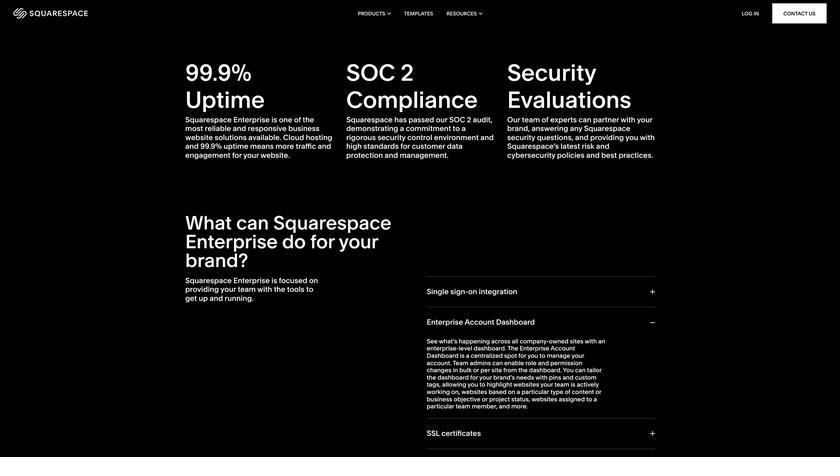 Task type: locate. For each thing, give the bounding box(es) containing it.
latest
[[561, 142, 581, 151]]

on
[[309, 277, 318, 286], [468, 288, 478, 297], [508, 389, 516, 396]]

log
[[742, 10, 753, 17]]

on inside squarespace enterprise is focused on providing your team with the tools to get up and running.
[[309, 277, 318, 286]]

1 horizontal spatial security
[[508, 133, 536, 142]]

squarespace logo image
[[13, 8, 88, 19]]

and up policies
[[576, 133, 589, 142]]

with up practices.
[[640, 133, 655, 142]]

and left best
[[587, 151, 600, 160]]

0 vertical spatial on
[[309, 277, 318, 286]]

with inside squarespace enterprise is focused on providing your team with the tools to get up and running.
[[258, 285, 272, 294]]

can
[[579, 115, 592, 125], [236, 212, 269, 235], [493, 360, 503, 367], [576, 367, 586, 375]]

cybersecurity
[[508, 151, 556, 160]]

0 horizontal spatial security
[[378, 133, 406, 142]]

with left 'an'
[[585, 338, 597, 346]]

uptime
[[224, 142, 249, 151]]

1 horizontal spatial business
[[427, 396, 453, 404]]

security inside security evaluations our team of experts can partner with your brand, answering any squarespace security questions, and providing you with squarespace's latest risk and cybersecurity policies and best practices.
[[508, 59, 597, 87]]

0 vertical spatial account
[[465, 318, 495, 327]]

2 horizontal spatial you
[[626, 133, 639, 142]]

particular down 'working'
[[427, 403, 455, 411]]

enterprise inside what can squarespace enterprise do for your brand?
[[185, 231, 278, 253]]

1 horizontal spatial or
[[482, 396, 488, 404]]

security & reliability
[[185, 5, 367, 27]]

1 horizontal spatial 2
[[467, 115, 471, 125]]

1 horizontal spatial security
[[508, 59, 597, 87]]

security down our
[[508, 133, 536, 142]]

tags,
[[427, 381, 441, 389]]

0 vertical spatial 2
[[401, 59, 414, 87]]

in
[[754, 10, 760, 17]]

rigorous
[[347, 133, 376, 142]]

squarespace
[[185, 115, 232, 125], [347, 115, 393, 125], [584, 124, 631, 133], [274, 212, 392, 235], [185, 277, 232, 286]]

0 horizontal spatial business
[[289, 124, 320, 133]]

protection
[[347, 151, 383, 160]]

partner
[[594, 115, 619, 125]]

evaluations
[[508, 86, 632, 114]]

our
[[508, 115, 521, 125]]

and down most
[[185, 142, 199, 151]]

and inside squarespace enterprise is focused on providing your team with the tools to get up and running.
[[210, 294, 223, 303]]

0 horizontal spatial account
[[465, 318, 495, 327]]

single
[[427, 288, 449, 297]]

see
[[427, 338, 438, 346]]

is left one
[[272, 115, 277, 125]]

and down audit,
[[481, 133, 494, 142]]

with for evaluations
[[621, 115, 636, 125]]

with right running.
[[258, 285, 272, 294]]

0 vertical spatial particular
[[522, 389, 550, 396]]

templates
[[404, 10, 434, 17]]

and right up
[[210, 294, 223, 303]]

pins
[[549, 374, 562, 382]]

dashboard up all
[[496, 318, 535, 327]]

for down solutions on the left of page
[[232, 151, 242, 160]]

0 horizontal spatial dashboard.
[[474, 345, 507, 353]]

0 horizontal spatial you
[[468, 381, 478, 389]]

2 horizontal spatial or
[[596, 389, 602, 396]]

centralized
[[471, 352, 503, 360]]

business down tags, on the right of the page
[[427, 396, 453, 404]]

a left admins
[[466, 352, 470, 360]]

1 horizontal spatial of
[[542, 115, 549, 125]]

your inside what can squarespace enterprise do for your brand?
[[339, 231, 378, 253]]

providing down 'partner'
[[591, 133, 624, 142]]

member,
[[472, 403, 498, 411]]

you
[[626, 133, 639, 142], [528, 352, 539, 360], [468, 381, 478, 389]]

or left per
[[474, 367, 479, 375]]

traffic
[[296, 142, 316, 151]]

security
[[378, 133, 406, 142], [508, 133, 536, 142]]

1 vertical spatial dashboard
[[427, 352, 459, 360]]

2
[[401, 59, 414, 87], [467, 115, 471, 125]]

0 horizontal spatial providing
[[185, 285, 219, 294]]

0 horizontal spatial or
[[474, 367, 479, 375]]

for
[[401, 142, 410, 151], [232, 151, 242, 160], [310, 231, 335, 253], [519, 352, 527, 360], [471, 374, 478, 382]]

dashboard
[[496, 318, 535, 327], [427, 352, 459, 360]]

particular down the needs at the bottom right
[[522, 389, 550, 396]]

templates link
[[404, 0, 434, 27]]

is
[[272, 115, 277, 125], [272, 277, 277, 286], [460, 352, 465, 360], [571, 381, 576, 389]]

admins
[[470, 360, 491, 367]]

you down the company-
[[528, 352, 539, 360]]

you up practices.
[[626, 133, 639, 142]]

of inside security evaluations our team of experts can partner with your brand, answering any squarespace security questions, and providing you with squarespace's latest risk and cybersecurity policies and best practices.
[[542, 115, 549, 125]]

and right protection
[[385, 151, 398, 160]]

for left per
[[471, 374, 478, 382]]

2 horizontal spatial on
[[508, 389, 516, 396]]

team
[[522, 115, 540, 125], [238, 285, 256, 294], [555, 381, 570, 389], [456, 403, 471, 411]]

engagement
[[185, 151, 231, 160]]

0 horizontal spatial security
[[185, 5, 259, 27]]

2 vertical spatial on
[[508, 389, 516, 396]]

the up 'working'
[[427, 374, 436, 382]]

providing inside security evaluations our team of experts can partner with your brand, answering any squarespace security questions, and providing you with squarespace's latest risk and cybersecurity policies and best practices.
[[591, 133, 624, 142]]

0 horizontal spatial on
[[309, 277, 318, 286]]

an
[[599, 338, 606, 346]]

to right the role
[[540, 352, 546, 360]]

team inside security evaluations our team of experts can partner with your brand, answering any squarespace security questions, and providing you with squarespace's latest risk and cybersecurity policies and best practices.
[[522, 115, 540, 125]]

passed
[[409, 115, 435, 125]]

for left customer
[[401, 142, 410, 151]]

2 security from the left
[[508, 133, 536, 142]]

1 horizontal spatial providing
[[591, 133, 624, 142]]

0 horizontal spatial of
[[294, 115, 301, 125]]

1 vertical spatial security
[[508, 59, 597, 87]]

permission
[[551, 360, 583, 367]]

0 vertical spatial soc
[[347, 59, 396, 87]]

0 vertical spatial dashboard
[[496, 318, 535, 327]]

0 vertical spatial you
[[626, 133, 639, 142]]

demonstrating
[[347, 124, 399, 133]]

to right tools
[[306, 285, 314, 294]]

can inside security evaluations our team of experts can partner with your brand, answering any squarespace security questions, and providing you with squarespace's latest risk and cybersecurity policies and best practices.
[[579, 115, 592, 125]]

account up happening
[[465, 318, 495, 327]]

enable
[[505, 360, 524, 367]]

business up traffic
[[289, 124, 320, 133]]

the right from
[[519, 367, 528, 375]]

1 horizontal spatial on
[[468, 288, 478, 297]]

1 vertical spatial you
[[528, 352, 539, 360]]

website.
[[261, 151, 290, 160]]

1 vertical spatial account
[[551, 345, 575, 353]]

security for evaluations
[[508, 59, 597, 87]]

the up hosting
[[303, 115, 314, 125]]

dashboard.
[[474, 345, 507, 353], [530, 367, 562, 375]]

or left based
[[482, 396, 488, 404]]

products
[[358, 10, 386, 17]]

focused
[[279, 277, 308, 286]]

2 vertical spatial you
[[468, 381, 478, 389]]

squarespace inside 99.9% uptime squarespace enterprise is one of the most reliable and responsive business website solutions available. cloud hosting and 99.9% uptime means more traffic and engagement for your website.
[[185, 115, 232, 125]]

1 security from the left
[[378, 133, 406, 142]]

providing down brand? on the bottom
[[185, 285, 219, 294]]

ssl certificates
[[427, 429, 481, 439]]

environment
[[434, 133, 479, 142]]

in
[[453, 367, 458, 375]]

2 horizontal spatial of
[[565, 389, 571, 396]]

your
[[637, 115, 653, 125], [244, 151, 259, 160], [339, 231, 378, 253], [221, 285, 236, 294], [572, 352, 585, 360], [480, 374, 492, 382], [541, 381, 554, 389]]

team inside squarespace enterprise is focused on providing your team with the tools to get up and running.
[[238, 285, 256, 294]]

to
[[453, 124, 460, 133], [306, 285, 314, 294], [540, 352, 546, 360], [480, 381, 486, 389], [587, 396, 593, 404]]

questions,
[[537, 133, 574, 142]]

integration
[[479, 288, 518, 297]]

1 vertical spatial business
[[427, 396, 453, 404]]

websites up member,
[[462, 389, 488, 396]]

business
[[289, 124, 320, 133], [427, 396, 453, 404]]

tailor
[[587, 367, 602, 375]]

1 vertical spatial on
[[468, 288, 478, 297]]

a down actively
[[594, 396, 597, 404]]

available.
[[249, 133, 282, 142]]

of right type
[[565, 389, 571, 396]]

of inside see what's happening across all company-owned sites with an enterprise-level dashboard. the enterprise account dashboard is a centralized spot for you to manage your account. team admins can enable role and permission changes in bulk or per site from the dashboard. you can tailor the dashboard for your brand's needs with pins and custom tags, allowing you to highlight websites your team is actively working on, websites based on a particular type of content or business objective or project status, websites assigned to a particular team member, and more.
[[565, 389, 571, 396]]

with right 'partner'
[[621, 115, 636, 125]]

happening
[[459, 338, 490, 346]]

security down has
[[378, 133, 406, 142]]

dashboard. down manage
[[530, 367, 562, 375]]

dashboard inside see what's happening across all company-owned sites with an enterprise-level dashboard. the enterprise account dashboard is a centralized spot for you to manage your account. team admins can enable role and permission changes in bulk or per site from the dashboard. you can tailor the dashboard for your brand's needs with pins and custom tags, allowing you to highlight websites your team is actively working on, websites based on a particular type of content or business objective or project status, websites assigned to a particular team member, and more.
[[427, 352, 459, 360]]

1 horizontal spatial account
[[551, 345, 575, 353]]

security inside security evaluations our team of experts can partner with your brand, answering any squarespace security questions, and providing you with squarespace's latest risk and cybersecurity policies and best practices.
[[508, 133, 536, 142]]

of right one
[[294, 115, 301, 125]]

and left more. at the bottom right of page
[[499, 403, 510, 411]]

1 vertical spatial soc
[[450, 115, 465, 125]]

dashboard up changes
[[427, 352, 459, 360]]

data
[[447, 142, 463, 151]]

squarespace's
[[508, 142, 559, 151]]

with left pins
[[536, 374, 548, 382]]

1 horizontal spatial particular
[[522, 389, 550, 396]]

0 horizontal spatial soc
[[347, 59, 396, 87]]

enterprise inside squarespace enterprise is focused on providing your team with the tools to get up and running.
[[234, 277, 270, 286]]

1 vertical spatial 99.9%
[[201, 142, 222, 151]]

control
[[408, 133, 433, 142]]

single sign-on integration
[[427, 288, 518, 297]]

the left tools
[[274, 285, 286, 294]]

0 horizontal spatial particular
[[427, 403, 455, 411]]

websites up status,
[[514, 381, 540, 389]]

security
[[185, 5, 259, 27], [508, 59, 597, 87]]

0 horizontal spatial dashboard
[[427, 352, 459, 360]]

and
[[233, 124, 246, 133], [481, 133, 494, 142], [576, 133, 589, 142], [185, 142, 199, 151], [318, 142, 331, 151], [597, 142, 610, 151], [385, 151, 398, 160], [587, 151, 600, 160], [210, 294, 223, 303], [538, 360, 549, 367], [563, 374, 574, 382], [499, 403, 510, 411]]

0 vertical spatial 99.9%
[[185, 59, 252, 87]]

tools
[[287, 285, 305, 294]]

for right the do at the bottom of the page
[[310, 231, 335, 253]]

to inside squarespace enterprise is focused on providing your team with the tools to get up and running.
[[306, 285, 314, 294]]

websites right status,
[[532, 396, 558, 404]]

0 vertical spatial security
[[185, 5, 259, 27]]

see what's happening across all company-owned sites with an enterprise-level dashboard. the enterprise account dashboard is a centralized spot for you to manage your account. team admins can enable role and permission changes in bulk or per site from the dashboard. you can tailor the dashboard for your brand's needs with pins and custom tags, allowing you to highlight websites your team is actively working on, websites based on a particular type of content or business objective or project status, websites assigned to a particular team member, and more.
[[427, 338, 606, 411]]

standards
[[364, 142, 399, 151]]

across
[[492, 338, 511, 346]]

you up objective
[[468, 381, 478, 389]]

0 vertical spatial business
[[289, 124, 320, 133]]

reliable
[[205, 124, 231, 133]]

account up permission
[[551, 345, 575, 353]]

of left experts
[[542, 115, 549, 125]]

security for &
[[185, 5, 259, 27]]

of inside 99.9% uptime squarespace enterprise is one of the most reliable and responsive business website solutions available. cloud hosting and 99.9% uptime means more traffic and engagement for your website.
[[294, 115, 301, 125]]

1 horizontal spatial you
[[528, 352, 539, 360]]

0 horizontal spatial 2
[[401, 59, 414, 87]]

your inside security evaluations our team of experts can partner with your brand, answering any squarespace security questions, and providing you with squarespace's latest risk and cybersecurity policies and best practices.
[[637, 115, 653, 125]]

or right "content"
[[596, 389, 602, 396]]

brand's
[[494, 374, 515, 382]]

account.
[[427, 360, 452, 367]]

resources
[[447, 10, 477, 17]]

contact us
[[784, 10, 816, 17]]

1 horizontal spatial dashboard.
[[530, 367, 562, 375]]

on right based
[[508, 389, 516, 396]]

0 vertical spatial providing
[[591, 133, 624, 142]]

1 vertical spatial providing
[[185, 285, 219, 294]]

website
[[185, 133, 213, 142]]

on right tools
[[309, 277, 318, 286]]

products button
[[358, 0, 391, 27]]

practices.
[[619, 151, 654, 160]]

you
[[563, 367, 574, 375]]

a up more. at the bottom right of page
[[517, 389, 521, 396]]

dashboard. up admins
[[474, 345, 507, 353]]

0 vertical spatial dashboard.
[[474, 345, 507, 353]]

to right our
[[453, 124, 460, 133]]

and right traffic
[[318, 142, 331, 151]]

on left integration
[[468, 288, 478, 297]]

1 vertical spatial particular
[[427, 403, 455, 411]]

is left focused
[[272, 277, 277, 286]]



Task type: describe. For each thing, give the bounding box(es) containing it.
best
[[602, 151, 617, 160]]

what can squarespace enterprise do for your brand?
[[185, 212, 392, 272]]

for inside soc 2 compliance squarespace has passed our soc 2 audit, demonstrating a commitment to a rigorous security control environment and high standards for customer data protection and management.
[[401, 142, 410, 151]]

brand?
[[185, 249, 248, 272]]

brand,
[[508, 124, 530, 133]]

from
[[504, 367, 517, 375]]

a left control
[[400, 124, 404, 133]]

squarespace enterprise is focused on providing your team with the tools to get up and running.
[[185, 277, 318, 303]]

and right risk
[[597, 142, 610, 151]]

allowing
[[443, 381, 467, 389]]

audit,
[[473, 115, 493, 125]]

enterprise inside see what's happening across all company-owned sites with an enterprise-level dashboard. the enterprise account dashboard is a centralized spot for you to manage your account. team admins can enable role and permission changes in bulk or per site from the dashboard. you can tailor the dashboard for your brand's needs with pins and custom tags, allowing you to highlight websites your team is actively working on, websites based on a particular type of content or business objective or project status, websites assigned to a particular team member, and more.
[[520, 345, 550, 353]]

your inside 99.9% uptime squarespace enterprise is one of the most reliable and responsive business website solutions available. cloud hosting and 99.9% uptime means more traffic and engagement for your website.
[[244, 151, 259, 160]]

compliance
[[347, 86, 478, 114]]

is up bulk
[[460, 352, 465, 360]]

team
[[453, 360, 469, 367]]

all
[[512, 338, 519, 346]]

providing inside squarespace enterprise is focused on providing your team with the tools to get up and running.
[[185, 285, 219, 294]]

our
[[436, 115, 448, 125]]

soc 2 compliance squarespace has passed our soc 2 audit, demonstrating a commitment to a rigorous security control environment and high standards for customer data protection and management.
[[347, 59, 494, 160]]

your inside squarespace enterprise is focused on providing your team with the tools to get up and running.
[[221, 285, 236, 294]]

uptime
[[185, 86, 265, 114]]

commitment
[[406, 124, 451, 133]]

1 vertical spatial 2
[[467, 115, 471, 125]]

customer
[[412, 142, 446, 151]]

business inside see what's happening across all company-owned sites with an enterprise-level dashboard. the enterprise account dashboard is a centralized spot for you to manage your account. team admins can enable role and permission changes in bulk or per site from the dashboard. you can tailor the dashboard for your brand's needs with pins and custom tags, allowing you to highlight websites your team is actively working on, websites based on a particular type of content or business objective or project status, websites assigned to a particular team member, and more.
[[427, 396, 453, 404]]

1 horizontal spatial dashboard
[[496, 318, 535, 327]]

role
[[526, 360, 537, 367]]

management.
[[400, 151, 449, 160]]

one
[[279, 115, 293, 125]]

can inside what can squarespace enterprise do for your brand?
[[236, 212, 269, 235]]

policies
[[558, 151, 585, 160]]

the
[[508, 345, 519, 353]]

ssl
[[427, 429, 440, 439]]

you inside security evaluations our team of experts can partner with your brand, answering any squarespace security questions, and providing you with squarespace's latest risk and cybersecurity policies and best practices.
[[626, 133, 639, 142]]

contact
[[784, 10, 808, 17]]

means
[[250, 142, 274, 151]]

and right pins
[[563, 374, 574, 382]]

99.9% uptime squarespace enterprise is one of the most reliable and responsive business website solutions available. cloud hosting and 99.9% uptime means more traffic and engagement for your website.
[[185, 59, 333, 160]]

working
[[427, 389, 450, 396]]

project
[[490, 396, 510, 404]]

us
[[809, 10, 816, 17]]

squarespace inside security evaluations our team of experts can partner with your brand, answering any squarespace security questions, and providing you with squarespace's latest risk and cybersecurity policies and best practices.
[[584, 124, 631, 133]]

running.
[[225, 294, 254, 303]]

more.
[[512, 403, 528, 411]]

1 horizontal spatial soc
[[450, 115, 465, 125]]

log             in link
[[742, 10, 760, 17]]

highlight
[[487, 381, 513, 389]]

up
[[199, 294, 208, 303]]

high
[[347, 142, 362, 151]]

risk
[[582, 142, 595, 151]]

custom
[[575, 374, 597, 382]]

reliability
[[280, 5, 367, 27]]

per
[[481, 367, 491, 375]]

answering
[[532, 124, 569, 133]]

hosting
[[306, 133, 333, 142]]

certificates
[[442, 429, 481, 439]]

squarespace logo link
[[13, 8, 176, 19]]

is up the assigned
[[571, 381, 576, 389]]

on,
[[452, 389, 461, 396]]

what's
[[439, 338, 458, 346]]

for inside what can squarespace enterprise do for your brand?
[[310, 231, 335, 253]]

status,
[[512, 396, 531, 404]]

sites
[[570, 338, 584, 346]]

with for what's
[[585, 338, 597, 346]]

on inside see what's happening across all company-owned sites with an enterprise-level dashboard. the enterprise account dashboard is a centralized spot for you to manage your account. team admins can enable role and permission changes in bulk or per site from the dashboard. you can tailor the dashboard for your brand's needs with pins and custom tags, allowing you to highlight websites your team is actively working on, websites based on a particular type of content or business objective or project status, websites assigned to a particular team member, and more.
[[508, 389, 516, 396]]

for inside 99.9% uptime squarespace enterprise is one of the most reliable and responsive business website solutions available. cloud hosting and 99.9% uptime means more traffic and engagement for your website.
[[232, 151, 242, 160]]

squarespace inside soc 2 compliance squarespace has passed our soc 2 audit, demonstrating a commitment to a rigorous security control environment and high standards for customer data protection and management.
[[347, 115, 393, 125]]

business inside 99.9% uptime squarespace enterprise is one of the most reliable and responsive business website solutions available. cloud hosting and 99.9% uptime means more traffic and engagement for your website.
[[289, 124, 320, 133]]

actively
[[577, 381, 599, 389]]

squarespace inside what can squarespace enterprise do for your brand?
[[274, 212, 392, 235]]

and up uptime
[[233, 124, 246, 133]]

cloud
[[283, 133, 304, 142]]

get
[[185, 294, 197, 303]]

manage
[[547, 352, 571, 360]]

has
[[395, 115, 407, 125]]

any
[[570, 124, 583, 133]]

the inside squarespace enterprise is focused on providing your team with the tools to get up and running.
[[274, 285, 286, 294]]

with for enterprise
[[258, 285, 272, 294]]

&
[[263, 5, 276, 27]]

spot
[[505, 352, 517, 360]]

is inside squarespace enterprise is focused on providing your team with the tools to get up and running.
[[272, 277, 277, 286]]

changes
[[427, 367, 452, 375]]

owned
[[549, 338, 569, 346]]

objective
[[454, 396, 481, 404]]

enterprise account dashboard
[[427, 318, 535, 327]]

site
[[492, 367, 502, 375]]

the inside 99.9% uptime squarespace enterprise is one of the most reliable and responsive business website solutions available. cloud hosting and 99.9% uptime means more traffic and engagement for your website.
[[303, 115, 314, 125]]

squarespace inside squarespace enterprise is focused on providing your team with the tools to get up and running.
[[185, 277, 232, 286]]

contact us link
[[773, 3, 827, 23]]

account inside see what's happening across all company-owned sites with an enterprise-level dashboard. the enterprise account dashboard is a centralized spot for you to manage your account. team admins can enable role and permission changes in bulk or per site from the dashboard. you can tailor the dashboard for your brand's needs with pins and custom tags, allowing you to highlight websites your team is actively working on, websites based on a particular type of content or business objective or project status, websites assigned to a particular team member, and more.
[[551, 345, 575, 353]]

experts
[[551, 115, 577, 125]]

enterprise-
[[427, 345, 459, 353]]

to down per
[[480, 381, 486, 389]]

bulk
[[460, 367, 472, 375]]

to inside soc 2 compliance squarespace has passed our soc 2 audit, demonstrating a commitment to a rigorous security control environment and high standards for customer data protection and management.
[[453, 124, 460, 133]]

for right the spot
[[519, 352, 527, 360]]

content
[[572, 389, 595, 396]]

1 vertical spatial dashboard.
[[530, 367, 562, 375]]

is inside 99.9% uptime squarespace enterprise is one of the most reliable and responsive business website solutions available. cloud hosting and 99.9% uptime means more traffic and engagement for your website.
[[272, 115, 277, 125]]

type
[[551, 389, 564, 396]]

a up data at right top
[[462, 124, 466, 133]]

resources button
[[447, 0, 483, 27]]

enterprise inside 99.9% uptime squarespace enterprise is one of the most reliable and responsive business website solutions available. cloud hosting and 99.9% uptime means more traffic and engagement for your website.
[[234, 115, 270, 125]]

assigned
[[559, 396, 585, 404]]

to down actively
[[587, 396, 593, 404]]

and right the role
[[538, 360, 549, 367]]

security inside soc 2 compliance squarespace has passed our soc 2 audit, demonstrating a commitment to a rigorous security control environment and high standards for customer data protection and management.
[[378, 133, 406, 142]]

responsive
[[248, 124, 287, 133]]

company-
[[520, 338, 549, 346]]

dashboard
[[438, 374, 469, 382]]



Task type: vqa. For each thing, say whether or not it's contained in the screenshot.
Remove Laurie from your favorites list icon
no



